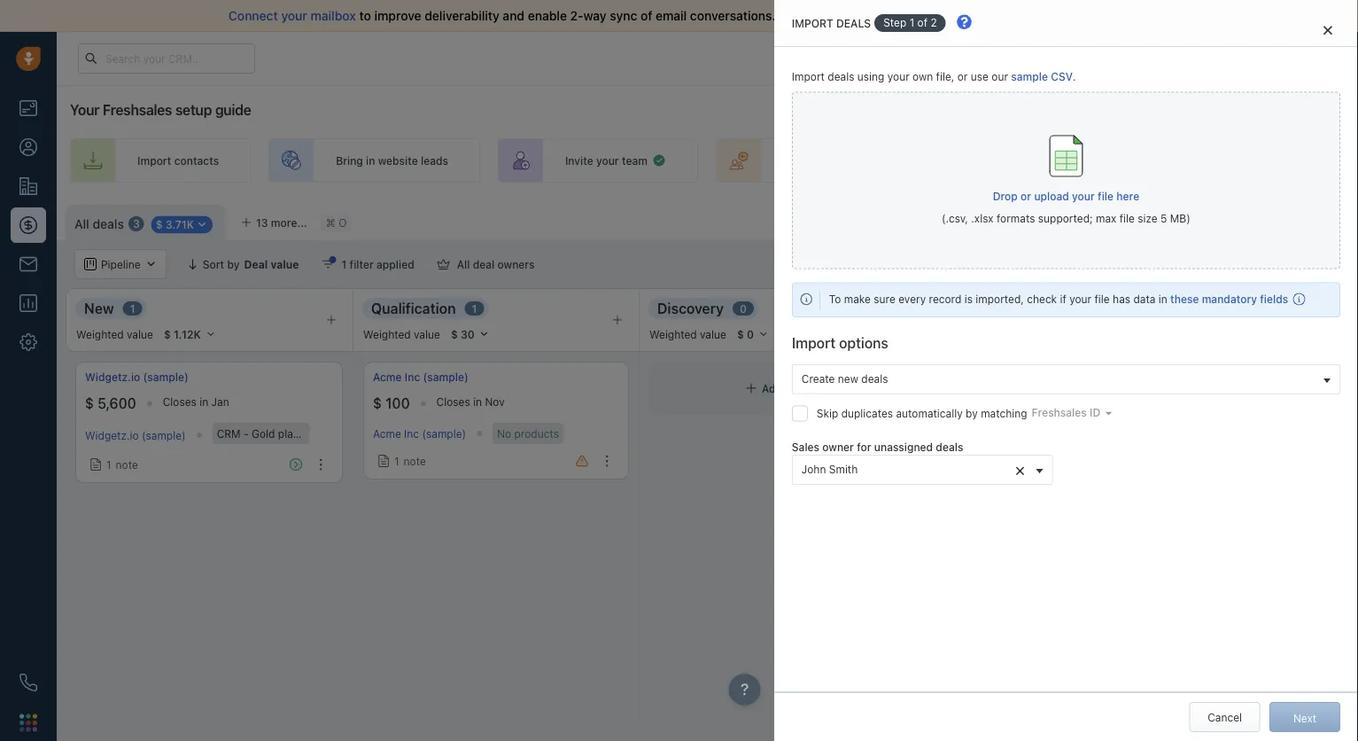 Task type: describe. For each thing, give the bounding box(es) containing it.
supported;
[[1039, 212, 1094, 225]]

start
[[1052, 8, 1080, 23]]

o
[[339, 216, 347, 229]]

in for $ 100
[[473, 396, 482, 408]]

2 acme inc (sample) link from the top
[[373, 427, 466, 440]]

(.csv, .xlsx formats supported; max file size 5 mb)
[[942, 212, 1191, 225]]

way
[[584, 8, 607, 23]]

drop or upload your file here
[[993, 190, 1140, 202]]

improve
[[375, 8, 422, 23]]

freshsales id
[[1032, 406, 1101, 419]]

deals left 3
[[93, 216, 124, 231]]

gold
[[252, 427, 275, 440]]

2 widgetz.io (sample) link from the top
[[85, 429, 186, 441]]

1 right fields
[[1300, 302, 1305, 315]]

0 vertical spatial or
[[958, 70, 968, 83]]

products
[[515, 427, 559, 440]]

your left own
[[888, 70, 910, 83]]

deal up search field
[[1319, 214, 1341, 226]]

3
[[133, 218, 140, 230]]

1 widgetz.io from the top
[[85, 371, 140, 383]]

in inside × dialog
[[1159, 293, 1168, 306]]

is
[[965, 293, 973, 306]]

step
[[884, 16, 907, 29]]

import inside 'link'
[[137, 154, 171, 167]]

(.csv,
[[942, 212, 969, 225]]

your right route
[[860, 154, 883, 167]]

deal up freshsales id button
[[1060, 382, 1081, 394]]

sample csv link
[[1012, 70, 1073, 83]]

1 horizontal spatial to
[[847, 154, 857, 167]]

1 horizontal spatial sales
[[1066, 154, 1092, 167]]

monthly
[[302, 427, 343, 440]]

add deal for demo
[[1036, 382, 1081, 394]]

no
[[497, 427, 512, 440]]

(sample) down closes in jan
[[142, 429, 186, 441]]

freshsales inside button
[[1032, 406, 1088, 419]]

1 inside × dialog
[[910, 16, 915, 29]]

mandatory
[[1203, 293, 1258, 306]]

have
[[1006, 8, 1034, 23]]

0 horizontal spatial of
[[641, 8, 653, 23]]

freshworks switcher image
[[20, 714, 37, 732]]

1 acme inc (sample) link from the top
[[373, 370, 469, 385]]

container_wx8msf4aqz5i3rn1 image inside invite your team link
[[652, 153, 667, 168]]

2 leads from the left
[[816, 154, 844, 167]]

deliverability
[[425, 8, 500, 23]]

fields
[[1261, 293, 1289, 306]]

email
[[656, 8, 687, 23]]

1 vertical spatial file
[[1120, 212, 1135, 225]]

owner
[[823, 441, 854, 453]]

0 vertical spatial and
[[503, 8, 525, 23]]

new
[[84, 300, 114, 317]]

× dialog
[[775, 0, 1359, 741]]

1 acme from the top
[[373, 371, 402, 383]]

note for $ 5,600
[[116, 458, 138, 471]]

don't
[[972, 8, 1003, 23]]

using
[[858, 70, 885, 83]]

scratch.
[[1114, 8, 1161, 23]]

2 team from the left
[[886, 154, 911, 167]]

1 inc from the top
[[405, 371, 420, 383]]

close image
[[1324, 25, 1333, 35]]

sales
[[792, 441, 820, 453]]

container_wx8msf4aqz5i3rn1 image for '1 filter applied' 'button'
[[322, 258, 335, 270]]

cancel button
[[1190, 702, 1261, 732]]

$ 100
[[373, 395, 410, 412]]

2 widgetz.io (sample) from the top
[[85, 429, 186, 441]]

in for $ 5,600
[[200, 396, 208, 408]]

import deals inside × dialog
[[792, 17, 872, 29]]

up
[[1282, 154, 1295, 167]]

matching
[[981, 407, 1028, 419]]

record
[[929, 293, 962, 306]]

2 vertical spatial file
[[1095, 293, 1110, 306]]

or inside button
[[1021, 190, 1032, 202]]

phone image
[[20, 674, 37, 691]]

1 horizontal spatial and
[[1161, 258, 1180, 270]]

deal left new
[[786, 382, 808, 394]]

enable
[[528, 8, 567, 23]]

negotiation
[[1206, 300, 1284, 317]]

1 filter applied button
[[311, 249, 426, 279]]

forecasting
[[1183, 258, 1244, 270]]

$ for $ 100
[[373, 395, 382, 412]]

new
[[838, 373, 859, 385]]

in for $ 3,200
[[1322, 396, 1331, 408]]

1 note for $ 5,600
[[106, 458, 138, 471]]

1 widgetz.io (sample) link from the top
[[85, 370, 189, 385]]

more...
[[271, 216, 307, 229]]

5
[[1161, 212, 1168, 225]]

import inside button
[[1160, 214, 1194, 226]]

of inside × dialog
[[918, 16, 928, 29]]

here
[[1117, 190, 1140, 202]]

note for $ 100
[[404, 455, 426, 467]]

own
[[913, 70, 934, 83]]

data inside × dialog
[[1134, 293, 1156, 306]]

closes for $ 100
[[437, 396, 470, 408]]

from
[[1083, 8, 1110, 23]]

import deals button
[[1136, 205, 1233, 235]]

bring in website leads
[[336, 154, 448, 167]]

add for discovery
[[762, 382, 783, 394]]

bring
[[336, 154, 363, 167]]

sure
[[874, 293, 896, 306]]

(sample) down $ 100 on the bottom of page
[[346, 427, 390, 440]]

2 widgetz.io from the top
[[85, 429, 139, 441]]

unassigned
[[875, 441, 934, 453]]

set up your sales p link
[[1194, 138, 1359, 183]]

⌘ o
[[326, 216, 347, 229]]

all deals link
[[74, 215, 124, 233]]

import right conversations.
[[792, 17, 834, 29]]

5,600
[[98, 395, 136, 412]]

automatically
[[897, 407, 963, 419]]

duplicates
[[842, 407, 894, 419]]

route leads to your team link
[[716, 138, 943, 183]]

closes in 7 day
[[1285, 396, 1359, 408]]

invite your team
[[566, 154, 648, 167]]

these mandatory fields link
[[1171, 293, 1289, 306]]

1 right new
[[130, 302, 135, 315]]

2
[[931, 16, 938, 29]]

(sample) up closes in nov
[[423, 371, 469, 383]]

2 acme inc (sample) from the top
[[373, 427, 466, 440]]

phone element
[[11, 665, 46, 700]]

your file has data in these mandatory fields
[[1070, 293, 1289, 306]]

in right bring at the left top of the page
[[366, 154, 375, 167]]

skip
[[817, 407, 839, 419]]

1 acme inc (sample) from the top
[[373, 371, 469, 383]]

drop or upload your file here button
[[993, 181, 1140, 211]]

13 more...
[[256, 216, 307, 229]]

your left mailbox
[[281, 8, 308, 23]]

filter
[[350, 258, 374, 270]]

create sales sequence link
[[961, 138, 1177, 183]]

upload
[[1035, 190, 1070, 202]]

for
[[857, 441, 872, 453]]

owners
[[498, 258, 535, 270]]

p
[[1353, 154, 1359, 167]]

add deal button
[[1272, 205, 1350, 235]]

deals right all
[[837, 17, 872, 29]]

0 for demo
[[987, 302, 994, 315]]

settings
[[1075, 214, 1118, 226]]

3,200
[[1220, 395, 1258, 412]]

sales owner for unassigned deals
[[792, 441, 964, 453]]

all deal owners button
[[426, 249, 546, 279]]

7
[[1334, 396, 1340, 408]]

id
[[1090, 406, 1101, 419]]

discovery
[[658, 300, 724, 317]]



Task type: locate. For each thing, give the bounding box(es) containing it.
1 down $ 5,600 on the left bottom of page
[[106, 458, 111, 471]]

Search your CRM... text field
[[78, 43, 255, 74]]

$ left 100
[[373, 395, 382, 412]]

add left create new deals
[[762, 382, 783, 394]]

sales left 2
[[868, 8, 898, 23]]

1 vertical spatial all
[[457, 258, 470, 270]]

3 $ from the left
[[1207, 395, 1216, 412]]

inc down 100
[[404, 427, 419, 440]]

1 horizontal spatial all
[[457, 258, 470, 270]]

1 horizontal spatial team
[[886, 154, 911, 167]]

1 horizontal spatial add deal
[[1036, 382, 1081, 394]]

1 horizontal spatial freshsales
[[1032, 406, 1088, 419]]

2 horizontal spatial add deal
[[1296, 214, 1341, 226]]

add deal for discovery
[[762, 382, 808, 394]]

1 vertical spatial import deals
[[1160, 214, 1224, 226]]

import deals
[[792, 17, 872, 29], [1160, 214, 1224, 226]]

widgetz.io up $ 5,600 on the left bottom of page
[[85, 371, 140, 383]]

0 horizontal spatial note
[[116, 458, 138, 471]]

all for deal
[[457, 258, 470, 270]]

file left has
[[1095, 293, 1110, 306]]

import contacts link
[[70, 138, 251, 183]]

1 vertical spatial your
[[1070, 293, 1092, 306]]

add
[[1296, 214, 1317, 226], [762, 382, 783, 394], [1036, 382, 1057, 394]]

1 vertical spatial create
[[802, 373, 835, 385]]

in left the nov
[[473, 396, 482, 408]]

container_wx8msf4aqz5i3rn1 image right invite your team
[[652, 153, 667, 168]]

john
[[802, 463, 827, 476]]

2 horizontal spatial sales
[[1323, 154, 1350, 167]]

import left contacts
[[137, 154, 171, 167]]

0 vertical spatial all
[[74, 216, 89, 231]]

container_wx8msf4aqz5i3rn1 image inside all deal owners button
[[438, 258, 450, 270]]

inc up 100
[[405, 371, 420, 383]]

0 horizontal spatial team
[[622, 154, 648, 167]]

to
[[830, 293, 842, 306]]

$ 3,200
[[1207, 395, 1258, 412]]

container_wx8msf4aqz5i3rn1 image inside settings popup button
[[1059, 214, 1071, 226]]

contacts
[[174, 154, 219, 167]]

0 vertical spatial acme inc (sample) link
[[373, 370, 469, 385]]

0 horizontal spatial all
[[74, 216, 89, 231]]

0 horizontal spatial add deal
[[762, 382, 808, 394]]

all left owners
[[457, 258, 470, 270]]

closes for $ 5,600
[[163, 396, 197, 408]]

jan
[[211, 396, 229, 408]]

to left start
[[1037, 8, 1049, 23]]

deals right new
[[862, 373, 889, 385]]

0 horizontal spatial and
[[503, 8, 525, 23]]

0 vertical spatial freshsales
[[103, 101, 172, 118]]

0 horizontal spatial create
[[802, 373, 835, 385]]

add deal
[[1296, 214, 1341, 226], [762, 382, 808, 394], [1036, 382, 1081, 394]]

add deal up search field
[[1296, 214, 1341, 226]]

0 horizontal spatial closes
[[163, 396, 197, 408]]

1 vertical spatial freshsales
[[1032, 406, 1088, 419]]

.xlsx
[[972, 212, 994, 225]]

Search field
[[1263, 249, 1352, 279]]

closes in nov
[[437, 396, 505, 408]]

import right size
[[1160, 214, 1194, 226]]

your inside button
[[1073, 190, 1096, 202]]

-
[[244, 427, 249, 440]]

import deals inside button
[[1160, 214, 1224, 226]]

1 vertical spatial data
[[1134, 293, 1156, 306]]

1
[[910, 16, 915, 29], [342, 258, 347, 270], [130, 302, 135, 315], [472, 302, 477, 315], [1300, 302, 1305, 315], [394, 455, 399, 467], [106, 458, 111, 471]]

0 horizontal spatial 0
[[740, 302, 747, 315]]

sales up drop or upload your file here
[[1066, 154, 1092, 167]]

all for deals
[[74, 216, 89, 231]]

widgetz.io (sample) link up 5,600 in the left bottom of the page
[[85, 370, 189, 385]]

qualification
[[371, 300, 456, 317]]

freshsales
[[103, 101, 172, 118], [1032, 406, 1088, 419]]

0 vertical spatial data
[[901, 8, 927, 23]]

0 vertical spatial inc
[[405, 371, 420, 383]]

2 0 from the left
[[987, 302, 994, 315]]

or left use
[[958, 70, 968, 83]]

import up create new deals
[[792, 334, 836, 351]]

1 inside 'button'
[[342, 258, 347, 270]]

13 more... button
[[231, 210, 317, 235]]

0 horizontal spatial freshsales
[[103, 101, 172, 118]]

all inside button
[[457, 258, 470, 270]]

closes in jan
[[163, 396, 229, 408]]

acme inc (sample) link up 100
[[373, 370, 469, 385]]

container_wx8msf4aqz5i3rn1 image inside quotas and forecasting link
[[1105, 258, 1117, 270]]

to right mailbox
[[359, 8, 371, 23]]

1 vertical spatial widgetz.io
[[85, 429, 139, 441]]

0 vertical spatial widgetz.io (sample)
[[85, 371, 189, 383]]

import left all
[[780, 8, 818, 23]]

1 widgetz.io (sample) from the top
[[85, 371, 189, 383]]

$ for $ 5,600
[[85, 395, 94, 412]]

plan
[[278, 427, 299, 440]]

1 horizontal spatial 1 note
[[394, 455, 426, 467]]

1 right step
[[910, 16, 915, 29]]

1 horizontal spatial $
[[373, 395, 382, 412]]

×
[[1015, 459, 1026, 479]]

1 note
[[394, 455, 426, 467], [106, 458, 138, 471]]

(sample) down closes in nov
[[422, 427, 466, 440]]

1 closes from the left
[[163, 396, 197, 408]]

container_wx8msf4aqz5i3rn1 image
[[652, 153, 667, 168], [322, 258, 335, 270], [438, 258, 450, 270]]

route leads to your team
[[784, 154, 911, 167]]

container_wx8msf4aqz5i3rn1 image inside '1 filter applied' 'button'
[[322, 258, 335, 270]]

create inside button
[[802, 373, 835, 385]]

your right invite
[[597, 154, 619, 167]]

widgetz.io down $ 5,600 on the left bottom of page
[[85, 429, 139, 441]]

1 horizontal spatial import deals
[[1160, 214, 1224, 226]]

add for demo
[[1036, 382, 1057, 394]]

day
[[1343, 396, 1359, 408]]

1 horizontal spatial add
[[1036, 382, 1057, 394]]

1 note for $ 100
[[394, 455, 426, 467]]

acme inc (sample) down 100
[[373, 427, 466, 440]]

1 vertical spatial widgetz.io (sample) link
[[85, 429, 186, 441]]

1 down 100
[[394, 455, 399, 467]]

in left 7
[[1322, 396, 1331, 408]]

csv
[[1052, 70, 1073, 83]]

if
[[1061, 293, 1067, 306]]

data right has
[[1134, 293, 1156, 306]]

$ left 5,600 in the left bottom of the page
[[85, 395, 94, 412]]

sequence
[[1095, 154, 1145, 167]]

0 vertical spatial your
[[70, 101, 99, 118]]

0 vertical spatial acme inc (sample)
[[373, 371, 469, 383]]

crm - gold plan monthly (sample)
[[217, 427, 390, 440]]

acme up $ 100 on the bottom of page
[[373, 371, 402, 383]]

0 vertical spatial widgetz.io
[[85, 371, 140, 383]]

all
[[822, 8, 835, 23]]

your
[[70, 101, 99, 118], [1070, 293, 1092, 306]]

in left "these"
[[1159, 293, 1168, 306]]

1 horizontal spatial closes
[[437, 396, 470, 408]]

add inside button
[[1296, 214, 1317, 226]]

freshsales up import contacts 'link'
[[103, 101, 172, 118]]

imported,
[[976, 293, 1025, 306]]

0 right is
[[987, 302, 994, 315]]

data left 2
[[901, 8, 927, 23]]

freshsales down create new deals button
[[1032, 406, 1088, 419]]

and left enable
[[503, 8, 525, 23]]

1 note down 100
[[394, 455, 426, 467]]

closes left 7
[[1285, 396, 1319, 408]]

1 vertical spatial or
[[1021, 190, 1032, 202]]

0 vertical spatial acme
[[373, 371, 402, 383]]

acme down $ 100 on the bottom of page
[[373, 427, 401, 440]]

2 closes from the left
[[437, 396, 470, 408]]

2 horizontal spatial add
[[1296, 214, 1317, 226]]

deals right mb)
[[1197, 214, 1224, 226]]

deal left owners
[[473, 258, 495, 270]]

team
[[622, 154, 648, 167], [886, 154, 911, 167]]

smith
[[830, 463, 858, 476]]

applied
[[377, 258, 415, 270]]

closes left jan
[[163, 396, 197, 408]]

connect
[[229, 8, 278, 23]]

note down 5,600 in the left bottom of the page
[[116, 458, 138, 471]]

add up freshsales id
[[1036, 382, 1057, 394]]

sample
[[1012, 70, 1049, 83]]

container_wx8msf4aqz5i3rn1 image for all deal owners button
[[438, 258, 450, 270]]

acme inc (sample) link
[[373, 370, 469, 385], [373, 427, 466, 440]]

1 vertical spatial acme inc (sample)
[[373, 427, 466, 440]]

create up upload
[[1028, 154, 1063, 167]]

leads right route
[[816, 154, 844, 167]]

0 horizontal spatial leads
[[421, 154, 448, 167]]

0 horizontal spatial 1 note
[[106, 458, 138, 471]]

1 vertical spatial widgetz.io (sample)
[[85, 429, 186, 441]]

set
[[1262, 154, 1279, 167]]

import options
[[792, 334, 889, 351]]

closes left the nov
[[437, 396, 470, 408]]

1 left filter
[[342, 258, 347, 270]]

0 horizontal spatial or
[[958, 70, 968, 83]]

0 vertical spatial file
[[1098, 190, 1114, 202]]

your for your freshsales setup guide
[[70, 101, 99, 118]]

to right route
[[847, 154, 857, 167]]

0 vertical spatial widgetz.io (sample) link
[[85, 370, 189, 385]]

setup
[[175, 101, 212, 118]]

file left size
[[1120, 212, 1135, 225]]

acme inc (sample) up 100
[[373, 371, 469, 383]]

all deal owners
[[457, 258, 535, 270]]

deal
[[1319, 214, 1341, 226], [473, 258, 495, 270], [786, 382, 808, 394], [1060, 382, 1081, 394]]

2 inc from the top
[[404, 427, 419, 440]]

your right all
[[838, 8, 864, 23]]

leads right website at the left of the page
[[421, 154, 448, 167]]

1 horizontal spatial your
[[1070, 293, 1092, 306]]

cancel
[[1208, 711, 1243, 723]]

0 horizontal spatial sales
[[868, 8, 898, 23]]

0 horizontal spatial $
[[85, 395, 94, 412]]

1 horizontal spatial data
[[1134, 293, 1156, 306]]

all deals 3
[[74, 216, 140, 231]]

1 horizontal spatial create
[[1028, 154, 1063, 167]]

0 horizontal spatial to
[[359, 8, 371, 23]]

closes for $ 3,200
[[1285, 396, 1319, 408]]

(sample) up closes in jan
[[143, 371, 189, 383]]

13
[[256, 216, 268, 229]]

container_wx8msf4aqz5i3rn1 image left filter
[[322, 258, 335, 270]]

all left 3
[[74, 216, 89, 231]]

2 horizontal spatial container_wx8msf4aqz5i3rn1 image
[[652, 153, 667, 168]]

2 horizontal spatial closes
[[1285, 396, 1319, 408]]

create for create sales sequence
[[1028, 154, 1063, 167]]

step 1 of 2
[[884, 16, 938, 29]]

1 horizontal spatial 0
[[987, 302, 994, 315]]

create
[[1028, 154, 1063, 167], [802, 373, 835, 385]]

import deals left step
[[792, 17, 872, 29]]

widgetz.io (sample) link down 5,600 in the left bottom of the page
[[85, 429, 186, 441]]

3 closes from the left
[[1285, 396, 1319, 408]]

100
[[386, 395, 410, 412]]

mailbox
[[311, 8, 356, 23]]

import left using
[[792, 70, 825, 83]]

widgetz.io (sample) link
[[85, 370, 189, 385], [85, 429, 186, 441]]

import deals right size
[[1160, 214, 1224, 226]]

add up search field
[[1296, 214, 1317, 226]]

1 horizontal spatial of
[[918, 16, 928, 29]]

1 vertical spatial acme
[[373, 427, 401, 440]]

file inside button
[[1098, 190, 1114, 202]]

quotas and forecasting
[[1121, 258, 1244, 270]]

deals inside button
[[862, 373, 889, 385]]

max
[[1097, 212, 1117, 225]]

0 vertical spatial create
[[1028, 154, 1063, 167]]

invite
[[566, 154, 594, 167]]

our
[[992, 70, 1009, 83]]

0 horizontal spatial data
[[901, 8, 927, 23]]

1 down all deal owners button
[[472, 302, 477, 315]]

1 $ from the left
[[85, 395, 94, 412]]

widgetz.io (sample) up 5,600 in the left bottom of the page
[[85, 371, 189, 383]]

0 vertical spatial import deals
[[792, 17, 872, 29]]

sync
[[610, 8, 638, 23]]

import deals using your own file, or use our sample csv .
[[792, 70, 1077, 83]]

0 horizontal spatial your
[[70, 101, 99, 118]]

mb)
[[1171, 212, 1191, 225]]

container_wx8msf4aqz5i3rn1 image right applied
[[438, 258, 450, 270]]

container_wx8msf4aqz5i3rn1 image
[[1059, 214, 1071, 226], [1105, 258, 1117, 270], [746, 382, 758, 394], [1019, 382, 1032, 394], [378, 455, 390, 467], [90, 458, 102, 471]]

1 horizontal spatial container_wx8msf4aqz5i3rn1 image
[[438, 258, 450, 270]]

your inside × dialog
[[1070, 293, 1092, 306]]

add deal up sales
[[762, 382, 808, 394]]

sales left p
[[1323, 154, 1350, 167]]

deals down automatically
[[936, 441, 964, 453]]

1 note down 5,600 in the left bottom of the page
[[106, 458, 138, 471]]

closes
[[163, 396, 197, 408], [437, 396, 470, 408], [1285, 396, 1319, 408]]

create left new
[[802, 373, 835, 385]]

and right quotas
[[1161, 258, 1180, 270]]

note down 100
[[404, 455, 426, 467]]

0 horizontal spatial import deals
[[792, 17, 872, 29]]

1 vertical spatial and
[[1161, 258, 1180, 270]]

of left 2
[[918, 16, 928, 29]]

0 right discovery
[[740, 302, 747, 315]]

widgetz.io (sample)
[[85, 371, 189, 383], [85, 429, 186, 441]]

1 horizontal spatial or
[[1021, 190, 1032, 202]]

nov
[[485, 396, 505, 408]]

0 horizontal spatial add
[[762, 382, 783, 394]]

freshsales id button
[[1028, 403, 1117, 422]]

all
[[74, 216, 89, 231], [457, 258, 470, 270]]

1 horizontal spatial note
[[404, 455, 426, 467]]

import all your sales data link
[[780, 8, 930, 23]]

add deal up freshsales id
[[1036, 382, 1081, 394]]

john smith
[[802, 463, 858, 476]]

1 leads from the left
[[421, 154, 448, 167]]

crm
[[217, 427, 241, 440]]

2 $ from the left
[[373, 395, 382, 412]]

create new deals
[[802, 373, 889, 385]]

your for your file has data in these mandatory fields
[[1070, 293, 1092, 306]]

1 0 from the left
[[740, 302, 747, 315]]

1 vertical spatial acme inc (sample) link
[[373, 427, 466, 440]]

2 acme from the top
[[373, 427, 401, 440]]

acme inc (sample) link down 100
[[373, 427, 466, 440]]

options
[[840, 334, 889, 351]]

1 horizontal spatial leads
[[816, 154, 844, 167]]

of right sync
[[641, 8, 653, 23]]

file left here on the top right of the page
[[1098, 190, 1114, 202]]

1 team from the left
[[622, 154, 648, 167]]

your up settings popup button
[[1073, 190, 1096, 202]]

widgetz.io (sample) down 5,600 in the left bottom of the page
[[85, 429, 186, 441]]

add deal inside button
[[1296, 214, 1341, 226]]

0 for discovery
[[740, 302, 747, 315]]

no products
[[497, 427, 559, 440]]

2 horizontal spatial to
[[1037, 8, 1049, 23]]

deals left using
[[828, 70, 855, 83]]

$ left the 3,200
[[1207, 395, 1216, 412]]

import contacts
[[137, 154, 219, 167]]

or right drop
[[1021, 190, 1032, 202]]

file,
[[937, 70, 955, 83]]

0 horizontal spatial container_wx8msf4aqz5i3rn1 image
[[322, 258, 335, 270]]

$ for $ 3,200
[[1207, 395, 1216, 412]]

2 horizontal spatial $
[[1207, 395, 1216, 412]]

1 vertical spatial inc
[[404, 427, 419, 440]]

create for create new deals
[[802, 373, 835, 385]]

sales
[[868, 8, 898, 23], [1066, 154, 1092, 167], [1323, 154, 1350, 167]]

connect your mailbox to improve deliverability and enable 2-way sync of email conversations. import all your sales data so you don't have to start from scratch.
[[229, 8, 1161, 23]]

0
[[740, 302, 747, 315], [987, 302, 994, 315]]

your
[[281, 8, 308, 23], [838, 8, 864, 23], [888, 70, 910, 83], [597, 154, 619, 167], [860, 154, 883, 167], [1298, 154, 1321, 167], [1073, 190, 1096, 202]]

1 filter applied
[[342, 258, 415, 270]]

in left jan
[[200, 396, 208, 408]]

your right "up"
[[1298, 154, 1321, 167]]

deals inside button
[[1197, 214, 1224, 226]]

skip duplicates automatically by matching
[[817, 407, 1028, 419]]



Task type: vqa. For each thing, say whether or not it's contained in the screenshot.
Skip duplicates automatically by matching
yes



